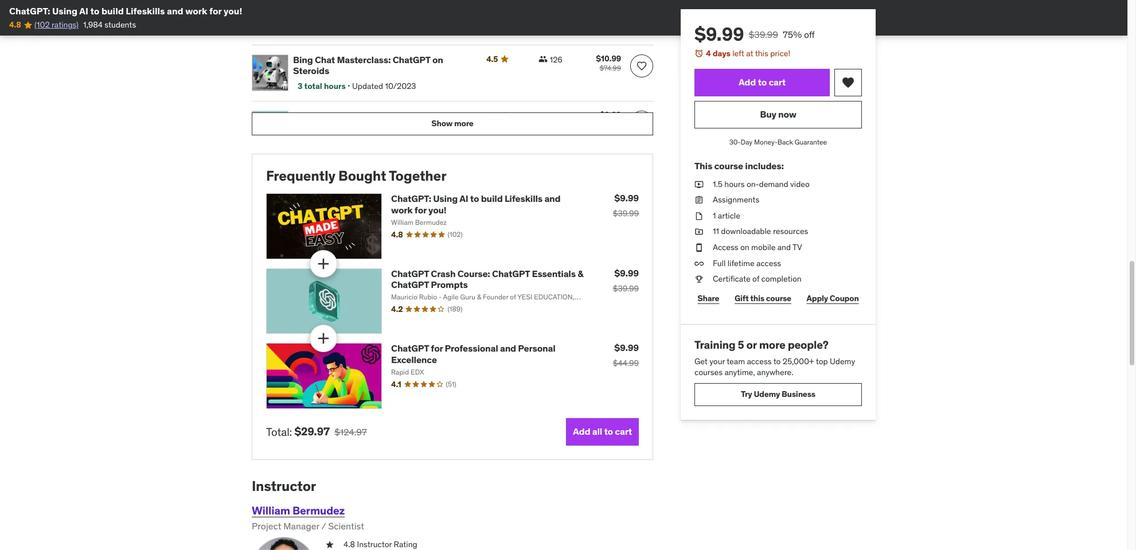 Task type: describe. For each thing, give the bounding box(es) containing it.
essentials for chatgpt crash course: chatgpt essentials & chatgpt prompts
[[293, 121, 337, 133]]

chatgpt for professional and personal excellence link
[[391, 343, 556, 365]]

mauricio
[[391, 293, 418, 301]]

people?
[[788, 338, 829, 352]]

1.5
[[713, 179, 723, 189]]

training
[[695, 338, 736, 352]]

left
[[733, 48, 745, 59]]

buy
[[760, 108, 777, 120]]

certificate of completion
[[713, 274, 802, 284]]

money-
[[755, 137, 778, 146]]

all
[[593, 426, 603, 437]]

article
[[718, 210, 741, 221]]

11 downloadable resources
[[713, 226, 809, 237]]

lifetime
[[728, 258, 755, 268]]

this
[[695, 160, 713, 172]]

prompts for chatgpt crash course: chatgpt essentials & chatgpt prompts mauricio rubio - agile guru & founder of yesi education, agilekb-agilelee, yesi education
[[431, 279, 468, 290]]

0 vertical spatial of
[[753, 274, 760, 284]]

for for chatgpt: using ai to build lifeskills and work for you! william bermudez
[[415, 204, 427, 216]]

scientist
[[328, 520, 364, 532]]

downloadable
[[721, 226, 771, 237]]

lifeskills for chatgpt: using ai to build lifeskills and work for you!
[[126, 5, 165, 17]]

$124.97
[[335, 426, 367, 438]]

price!
[[771, 48, 791, 59]]

1
[[713, 210, 716, 221]]

1 horizontal spatial on
[[741, 242, 750, 252]]

ai for chatgpt: using ai to build lifeskills and work for you!
[[79, 5, 88, 17]]

chat
[[315, 54, 335, 65]]

of inside chatgpt crash course: chatgpt essentials & chatgpt prompts mauricio rubio - agile guru & founder of yesi education, agilekb-agilelee, yesi education
[[510, 293, 516, 301]]

chatgpt for professional and personal excellence rapid edx
[[391, 343, 556, 376]]

essentials for chatgpt crash course: chatgpt essentials & chatgpt prompts mauricio rubio - agile guru & founder of yesi education, agilekb-agilelee, yesi education
[[532, 268, 576, 279]]

full
[[713, 258, 726, 268]]

25,000+
[[783, 356, 815, 366]]

1 horizontal spatial hours
[[725, 179, 745, 189]]

alarm image
[[695, 49, 704, 58]]

$10.99 $74.99
[[596, 53, 621, 72]]

$9.99 $39.99 75% off
[[695, 22, 815, 46]]

crash for chatgpt crash course: chatgpt essentials & chatgpt prompts mauricio rubio - agile guru & founder of yesi education, agilekb-agilelee, yesi education
[[431, 268, 456, 279]]

you! for chatgpt: using ai to build lifeskills and work for you! william bermudez
[[429, 204, 447, 216]]

on inside bing chat masterclass: chatgpt on steroids
[[433, 54, 443, 65]]

$9.99 $39.99 for chatgpt: using ai to build lifeskills and work for you!
[[613, 192, 639, 219]]

& for chatgpt crash course: chatgpt essentials & chatgpt prompts
[[339, 121, 345, 133]]

off
[[804, 29, 815, 40]]

try udemy business link
[[695, 383, 862, 406]]

completion
[[762, 274, 802, 284]]

show
[[432, 118, 453, 129]]

steroids
[[293, 65, 329, 76]]

chatgpt crash course: chatgpt essentials & chatgpt prompts mauricio rubio - agile guru & founder of yesi education, agilekb-agilelee, yesi education
[[391, 268, 584, 311]]

xsmall image for 11 downloadable resources
[[695, 226, 704, 238]]

days
[[713, 48, 731, 59]]

/
[[322, 520, 326, 532]]

total: $29.97 $124.97
[[266, 425, 367, 439]]

build for chatgpt: using ai to build lifeskills and work for you!
[[102, 5, 124, 17]]

masterclass:
[[337, 54, 391, 65]]

0 horizontal spatial instructor
[[252, 477, 316, 495]]

now
[[779, 108, 797, 120]]

add to cart button
[[695, 69, 830, 96]]

gift this course link
[[732, 287, 795, 310]]

xsmall image for access on mobile and tv
[[695, 242, 704, 253]]

1 vertical spatial course
[[766, 293, 792, 304]]

updated 10/2023
[[352, 81, 416, 91]]

$39.99 for chatgpt: using ai to build lifeskills and work for you!
[[613, 209, 639, 219]]

try
[[741, 389, 753, 400]]

chatgpt: using ai to build lifeskills and work for you! william bermudez
[[391, 193, 561, 227]]

you! for chatgpt: using ai to build lifeskills and work for you!
[[224, 5, 242, 17]]

(51)
[[446, 380, 457, 388]]

work for chatgpt: using ai to build lifeskills and work for you! william bermudez
[[391, 204, 413, 216]]

gift
[[735, 293, 749, 304]]

show more
[[432, 118, 474, 129]]

(102)
[[448, 230, 463, 238]]

tv
[[793, 242, 802, 252]]

access inside training 5 or more people? get your team access to 25,000+ top udemy courses anytime, anywhere.
[[747, 356, 772, 366]]

xsmall image for certificate of completion
[[695, 274, 704, 285]]

4 days left at this price!
[[706, 48, 791, 59]]

show more button
[[252, 112, 654, 135]]

30-
[[730, 137, 741, 146]]

your
[[710, 356, 725, 366]]

buy now button
[[695, 101, 862, 128]]

agilekb-
[[391, 302, 419, 311]]

0 horizontal spatial cart
[[615, 426, 632, 437]]

75%
[[783, 29, 802, 40]]

1 horizontal spatial &
[[477, 293, 481, 301]]

-
[[439, 293, 442, 301]]

xsmall image for 4.8 instructor rating
[[325, 539, 335, 550]]

anywhere.
[[757, 367, 794, 378]]

add all to cart
[[573, 426, 632, 437]]

51 reviews element
[[446, 380, 457, 389]]

4
[[706, 48, 711, 59]]

prompts for chatgpt crash course: chatgpt essentials & chatgpt prompts
[[387, 121, 423, 133]]

4.5
[[487, 54, 498, 64]]

education
[[463, 302, 502, 311]]

1 horizontal spatial yesi
[[518, 293, 533, 301]]

access on mobile and tv
[[713, 242, 802, 252]]

chatgpt: for chatgpt: using ai to build lifeskills and work for you! william bermudez
[[391, 193, 431, 205]]

buy now
[[760, 108, 797, 120]]

0 vertical spatial access
[[757, 258, 782, 268]]

share
[[698, 293, 720, 304]]

4,309
[[547, 111, 569, 121]]

training 5 or more people? get your team access to 25,000+ top udemy courses anytime, anywhere.
[[695, 338, 856, 378]]

manager
[[284, 520, 320, 532]]

ratings)
[[52, 20, 79, 30]]

this course includes:
[[695, 160, 784, 172]]

(102 ratings)
[[34, 20, 79, 30]]

more inside training 5 or more people? get your team access to 25,000+ top udemy courses anytime, anywhere.
[[759, 338, 786, 352]]

1,984
[[83, 20, 103, 30]]

for for chatgpt: using ai to build lifeskills and work for you!
[[209, 5, 222, 17]]

(189)
[[448, 305, 463, 313]]

$74.99
[[600, 63, 621, 72]]

and inside chatgpt: using ai to build lifeskills and work for you! william bermudez
[[545, 193, 561, 205]]

& for chatgpt crash course: chatgpt essentials & chatgpt prompts mauricio rubio - agile guru & founder of yesi education, agilekb-agilelee, yesi education
[[578, 268, 584, 279]]

william inside william bermudez project manager / scientist
[[252, 504, 290, 517]]

0 vertical spatial 4.2
[[487, 110, 498, 121]]

guru
[[460, 293, 476, 301]]

$39.99 for chatgpt crash course: chatgpt essentials & chatgpt prompts
[[613, 283, 639, 294]]

access
[[713, 242, 739, 252]]

anytime,
[[725, 367, 755, 378]]

updated
[[352, 81, 383, 91]]

0 horizontal spatial 4.2
[[391, 304, 403, 314]]

1 vertical spatial chatgpt crash course: chatgpt essentials & chatgpt prompts link
[[391, 268, 584, 290]]

total:
[[266, 425, 292, 439]]

apply coupon button
[[804, 287, 862, 310]]

excellence
[[391, 354, 437, 365]]

chatgpt inside bing chat masterclass: chatgpt on steroids
[[393, 54, 431, 65]]

chatgpt: for chatgpt: using ai to build lifeskills and work for you!
[[9, 5, 50, 17]]

bing chat masterclass: chatgpt on steroids
[[293, 54, 443, 76]]

5
[[738, 338, 745, 352]]



Task type: vqa. For each thing, say whether or not it's contained in the screenshot.
Privacy policy link
no



Task type: locate. For each thing, give the bounding box(es) containing it.
0 vertical spatial work
[[185, 5, 207, 17]]

for inside chatgpt: using ai to build lifeskills and work for you! william bermudez
[[415, 204, 427, 216]]

1 horizontal spatial lifeskills
[[505, 193, 543, 205]]

0 horizontal spatial prompts
[[387, 121, 423, 133]]

0 vertical spatial lifeskills
[[126, 5, 165, 17]]

chatgpt:
[[9, 5, 50, 17], [391, 193, 431, 205]]

0 vertical spatial on
[[433, 54, 443, 65]]

coupon
[[830, 293, 859, 304]]

team
[[727, 356, 745, 366]]

using up 'ratings)'
[[52, 5, 77, 17]]

xsmall image down /
[[325, 539, 335, 550]]

1 vertical spatial udemy
[[754, 389, 780, 400]]

1 vertical spatial bermudez
[[293, 504, 345, 517]]

1 vertical spatial work
[[391, 204, 413, 216]]

add down 4 days left at this price!
[[739, 76, 756, 88]]

xsmall image for 1.5 hours on-demand video
[[695, 179, 704, 190]]

course: for chatgpt crash course: chatgpt essentials & chatgpt prompts mauricio rubio - agile guru & founder of yesi education, agilekb-agilelee, yesi education
[[458, 268, 490, 279]]

rubio
[[419, 293, 437, 301]]

1 vertical spatial instructor
[[357, 539, 392, 550]]

crash inside chatgpt crash course: chatgpt essentials & chatgpt prompts
[[333, 110, 358, 122]]

xsmall image
[[536, 111, 545, 120], [695, 195, 704, 206], [695, 210, 704, 222], [695, 242, 704, 253], [695, 258, 704, 269], [695, 274, 704, 285], [325, 539, 335, 550]]

0 vertical spatial build
[[102, 5, 124, 17]]

0 horizontal spatial add
[[573, 426, 591, 437]]

cart down price! at the top right
[[769, 76, 786, 88]]

courses
[[695, 367, 723, 378]]

1 horizontal spatial using
[[433, 193, 458, 205]]

4.8 for (102)
[[391, 229, 403, 240]]

to inside chatgpt: using ai to build lifeskills and work for you! william bermudez
[[470, 193, 479, 205]]

0 vertical spatial course:
[[360, 110, 392, 122]]

certificate
[[713, 274, 751, 284]]

3
[[298, 81, 303, 91]]

william bermudez project manager / scientist
[[252, 504, 364, 532]]

0 horizontal spatial on
[[433, 54, 443, 65]]

xsmall image
[[539, 54, 548, 63], [695, 179, 704, 190], [695, 226, 704, 238]]

xsmall image left access
[[695, 242, 704, 253]]

on-
[[747, 179, 759, 189]]

1 horizontal spatial cart
[[769, 76, 786, 88]]

1 vertical spatial course:
[[458, 268, 490, 279]]

0 horizontal spatial more
[[454, 118, 474, 129]]

total
[[304, 81, 322, 91]]

course: up guru
[[458, 268, 490, 279]]

0 horizontal spatial yesi
[[447, 302, 462, 311]]

2 $9.99 $39.99 from the top
[[613, 267, 639, 294]]

1 article
[[713, 210, 741, 221]]

william
[[391, 218, 414, 227], [252, 504, 290, 517]]

you! inside chatgpt: using ai to build lifeskills and work for you! william bermudez
[[429, 204, 447, 216]]

prompts inside chatgpt crash course: chatgpt essentials & chatgpt prompts mauricio rubio - agile guru & founder of yesi education, agilekb-agilelee, yesi education
[[431, 279, 468, 290]]

course down completion
[[766, 293, 792, 304]]

on left 4.5 on the top of the page
[[433, 54, 443, 65]]

prompts up agile
[[431, 279, 468, 290]]

chatgpt: down 'together'
[[391, 193, 431, 205]]

access down or
[[747, 356, 772, 366]]

add inside add all to cart button
[[573, 426, 591, 437]]

1 horizontal spatial 4.8
[[344, 539, 355, 550]]

lifeskills for chatgpt: using ai to build lifeskills and work for you! william bermudez
[[505, 193, 543, 205]]

1 horizontal spatial for
[[415, 204, 427, 216]]

chatgpt crash course: chatgpt essentials & chatgpt prompts
[[293, 110, 432, 133]]

1 horizontal spatial bermudez
[[415, 218, 447, 227]]

$9.99
[[695, 22, 744, 46], [600, 110, 621, 120], [615, 192, 639, 204], [615, 267, 639, 279], [615, 342, 639, 354]]

0 vertical spatial chatgpt crash course: chatgpt essentials & chatgpt prompts link
[[293, 110, 473, 133]]

0 vertical spatial prompts
[[387, 121, 423, 133]]

1 $9.99 $39.99 from the top
[[613, 192, 639, 219]]

0 horizontal spatial course:
[[360, 110, 392, 122]]

bermudez inside chatgpt: using ai to build lifeskills and work for you! william bermudez
[[415, 218, 447, 227]]

1 horizontal spatial 4.2
[[487, 110, 498, 121]]

xsmall image left 11
[[695, 226, 704, 238]]

1 vertical spatial $39.99
[[613, 209, 639, 219]]

essentials down total
[[293, 121, 337, 133]]

0 vertical spatial add
[[739, 76, 756, 88]]

0 horizontal spatial bermudez
[[293, 504, 345, 517]]

2 horizontal spatial &
[[578, 268, 584, 279]]

bermudez up /
[[293, 504, 345, 517]]

wishlist image
[[842, 76, 856, 89]]

prompts
[[387, 121, 423, 133], [431, 279, 468, 290]]

1 horizontal spatial work
[[391, 204, 413, 216]]

0 horizontal spatial udemy
[[754, 389, 780, 400]]

more right or
[[759, 338, 786, 352]]

yesi left education,
[[518, 293, 533, 301]]

udemy inside training 5 or more people? get your team access to 25,000+ top udemy courses anytime, anywhere.
[[830, 356, 856, 366]]

0 vertical spatial for
[[209, 5, 222, 17]]

yesi down agile
[[447, 302, 462, 311]]

together
[[389, 167, 447, 185]]

students
[[105, 20, 136, 30]]

4.8 for (102 ratings)
[[9, 20, 21, 30]]

1 vertical spatial crash
[[431, 268, 456, 279]]

build inside chatgpt: using ai to build lifeskills and work for you! william bermudez
[[481, 193, 503, 205]]

1 vertical spatial on
[[741, 242, 750, 252]]

bermudez inside william bermudez project manager / scientist
[[293, 504, 345, 517]]

$10.99
[[596, 53, 621, 63]]

102 reviews element
[[448, 230, 463, 239]]

prompts inside chatgpt crash course: chatgpt essentials & chatgpt prompts
[[387, 121, 423, 133]]

xsmall image left full
[[695, 258, 704, 269]]

cart
[[769, 76, 786, 88], [615, 426, 632, 437]]

0 vertical spatial chatgpt:
[[9, 5, 50, 17]]

build for chatgpt: using ai to build lifeskills and work for you! william bermudez
[[481, 193, 503, 205]]

1 vertical spatial cart
[[615, 426, 632, 437]]

wishlist image
[[636, 60, 648, 71]]

xsmall image for 1 article
[[695, 210, 704, 222]]

using down 'together'
[[433, 193, 458, 205]]

1 vertical spatial access
[[747, 356, 772, 366]]

0 horizontal spatial of
[[510, 293, 516, 301]]

xsmall image up share
[[695, 274, 704, 285]]

agile
[[443, 293, 459, 301]]

chatgpt: up '(102'
[[9, 5, 50, 17]]

1 vertical spatial prompts
[[431, 279, 468, 290]]

$9.99 for chatgpt: using ai to build lifeskills and work for you!
[[615, 192, 639, 204]]

0 horizontal spatial hours
[[324, 81, 346, 91]]

udemy right the top
[[830, 356, 856, 366]]

chatgpt inside chatgpt for professional and personal excellence rapid edx
[[391, 343, 429, 354]]

&
[[339, 121, 345, 133], [578, 268, 584, 279], [477, 293, 481, 301]]

work
[[185, 5, 207, 17], [391, 204, 413, 216]]

using inside chatgpt: using ai to build lifeskills and work for you! william bermudez
[[433, 193, 458, 205]]

william inside chatgpt: using ai to build lifeskills and work for you! william bermudez
[[391, 218, 414, 227]]

1 horizontal spatial udemy
[[830, 356, 856, 366]]

more inside button
[[454, 118, 474, 129]]

hours
[[324, 81, 346, 91], [725, 179, 745, 189]]

frequently bought together
[[266, 167, 447, 185]]

xsmall image for 126
[[539, 54, 548, 63]]

0 horizontal spatial build
[[102, 5, 124, 17]]

this right at in the top right of the page
[[756, 48, 769, 59]]

2 vertical spatial for
[[431, 343, 443, 354]]

for inside chatgpt for professional and personal excellence rapid edx
[[431, 343, 443, 354]]

chatgpt: using ai to build lifeskills and work for you!
[[9, 5, 242, 17]]

of down full lifetime access
[[753, 274, 760, 284]]

4.2 right show more
[[487, 110, 498, 121]]

0 vertical spatial more
[[454, 118, 474, 129]]

1 horizontal spatial more
[[759, 338, 786, 352]]

day
[[741, 137, 753, 146]]

1 vertical spatial hours
[[725, 179, 745, 189]]

189 reviews element
[[448, 305, 463, 314]]

xsmall image down this
[[695, 195, 704, 206]]

agilelee,
[[419, 302, 445, 311]]

xsmall image for 4,309
[[536, 111, 545, 120]]

4.8
[[9, 20, 21, 30], [391, 229, 403, 240], [344, 539, 355, 550]]

crash down updated
[[333, 110, 358, 122]]

instructor up william bermudez link
[[252, 477, 316, 495]]

0 horizontal spatial william
[[252, 504, 290, 517]]

this inside gift this course link
[[751, 293, 765, 304]]

3 total hours
[[298, 81, 346, 91]]

0 vertical spatial this
[[756, 48, 769, 59]]

william up project
[[252, 504, 290, 517]]

at
[[747, 48, 754, 59]]

1 vertical spatial 4.8
[[391, 229, 403, 240]]

1 horizontal spatial chatgpt:
[[391, 193, 431, 205]]

$29.97
[[295, 425, 330, 439]]

1 vertical spatial yesi
[[447, 302, 462, 311]]

0 horizontal spatial for
[[209, 5, 222, 17]]

course: inside chatgpt crash course: chatgpt essentials & chatgpt prompts
[[360, 110, 392, 122]]

bermudez
[[415, 218, 447, 227], [293, 504, 345, 517]]

1.5 hours on-demand video
[[713, 179, 810, 189]]

essentials inside chatgpt crash course: chatgpt essentials & chatgpt prompts
[[293, 121, 337, 133]]

yesi
[[518, 293, 533, 301], [447, 302, 462, 311]]

add for add to cart
[[739, 76, 756, 88]]

4.1
[[391, 379, 401, 389]]

using for chatgpt: using ai to build lifeskills and work for you! william bermudez
[[433, 193, 458, 205]]

on down downloadable
[[741, 242, 750, 252]]

share button
[[695, 287, 723, 310]]

work for chatgpt: using ai to build lifeskills and work for you!
[[185, 5, 207, 17]]

chatgpt: inside chatgpt: using ai to build lifeskills and work for you! william bermudez
[[391, 193, 431, 205]]

access down mobile
[[757, 258, 782, 268]]

0 horizontal spatial lifeskills
[[126, 5, 165, 17]]

try udemy business
[[741, 389, 816, 400]]

0 vertical spatial yesi
[[518, 293, 533, 301]]

$9.99 inside $9.99 $44.99
[[615, 342, 639, 354]]

0 horizontal spatial course
[[715, 160, 744, 172]]

1 horizontal spatial course
[[766, 293, 792, 304]]

1 vertical spatial chatgpt:
[[391, 193, 431, 205]]

0 vertical spatial essentials
[[293, 121, 337, 133]]

1 horizontal spatial build
[[481, 193, 503, 205]]

founder
[[483, 293, 509, 301]]

ai inside chatgpt: using ai to build lifeskills and work for you! william bermudez
[[460, 193, 468, 205]]

1 horizontal spatial you!
[[429, 204, 447, 216]]

1 vertical spatial this
[[751, 293, 765, 304]]

1 vertical spatial for
[[415, 204, 427, 216]]

chatgpt: using ai to build lifeskills and work for you! link
[[391, 193, 561, 216]]

gift this course
[[735, 293, 792, 304]]

11
[[713, 226, 720, 237]]

4.2
[[487, 110, 498, 121], [391, 304, 403, 314]]

0 horizontal spatial using
[[52, 5, 77, 17]]

$9.99 $44.99
[[613, 342, 639, 369]]

0 vertical spatial udemy
[[830, 356, 856, 366]]

course: for chatgpt crash course: chatgpt essentials & chatgpt prompts
[[360, 110, 392, 122]]

and inside chatgpt for professional and personal excellence rapid edx
[[500, 343, 516, 354]]

bermudez down "chatgpt: using ai to build lifeskills and work for you!" link
[[415, 218, 447, 227]]

and
[[167, 5, 183, 17], [545, 193, 561, 205], [778, 242, 791, 252], [500, 343, 516, 354]]

crash
[[333, 110, 358, 122], [431, 268, 456, 279]]

back
[[778, 137, 794, 146]]

of right founder
[[510, 293, 516, 301]]

$9.99 for chatgpt crash course: chatgpt essentials & chatgpt prompts
[[615, 267, 639, 279]]

education,
[[534, 293, 575, 301]]

1 vertical spatial william
[[252, 504, 290, 517]]

add left all
[[573, 426, 591, 437]]

using for chatgpt: using ai to build lifeskills and work for you!
[[52, 5, 77, 17]]

assignments
[[713, 195, 760, 205]]

0 vertical spatial &
[[339, 121, 345, 133]]

access
[[757, 258, 782, 268], [747, 356, 772, 366]]

0 horizontal spatial you!
[[224, 5, 242, 17]]

0 horizontal spatial work
[[185, 5, 207, 17]]

1 vertical spatial &
[[578, 268, 584, 279]]

0 horizontal spatial essentials
[[293, 121, 337, 133]]

2 vertical spatial xsmall image
[[695, 226, 704, 238]]

chatgpt crash course: chatgpt essentials & chatgpt prompts link up founder
[[391, 268, 584, 290]]

4.2 down mauricio
[[391, 304, 403, 314]]

1 horizontal spatial of
[[753, 274, 760, 284]]

$9.99 for chatgpt for professional and personal excellence
[[615, 342, 639, 354]]

xsmall image left 1.5
[[695, 179, 704, 190]]

lifeskills inside chatgpt: using ai to build lifeskills and work for you! william bermudez
[[505, 193, 543, 205]]

crash for chatgpt crash course: chatgpt essentials & chatgpt prompts
[[333, 110, 358, 122]]

1 vertical spatial 4.2
[[391, 304, 403, 314]]

more right show at the left top of page
[[454, 118, 474, 129]]

xsmall image left 4,309
[[536, 111, 545, 120]]

chatgpt crash course: chatgpt essentials & chatgpt prompts link
[[293, 110, 473, 133], [391, 268, 584, 290]]

rating
[[394, 539, 418, 550]]

10/2023
[[385, 81, 416, 91]]

udemy right try
[[754, 389, 780, 400]]

frequently
[[266, 167, 336, 185]]

ai up 1,984
[[79, 5, 88, 17]]

chatgpt
[[393, 54, 431, 65], [293, 110, 331, 122], [394, 110, 432, 122], [347, 121, 385, 133], [391, 268, 429, 279], [492, 268, 530, 279], [391, 279, 429, 290], [391, 343, 429, 354]]

$39.99 inside $9.99 $39.99 75% off
[[749, 29, 779, 40]]

xsmall image for assignments
[[695, 195, 704, 206]]

course: down updated
[[360, 110, 392, 122]]

0 vertical spatial $39.99
[[749, 29, 779, 40]]

1,984 students
[[83, 20, 136, 30]]

chatgpt crash course: chatgpt essentials & chatgpt prompts link down updated 10/2023
[[293, 110, 473, 133]]

1 vertical spatial of
[[510, 293, 516, 301]]

work inside chatgpt: using ai to build lifeskills and work for you! william bermudez
[[391, 204, 413, 216]]

william bermudez link
[[252, 504, 345, 517]]

0 horizontal spatial crash
[[333, 110, 358, 122]]

1 horizontal spatial instructor
[[357, 539, 392, 550]]

add for add all to cart
[[573, 426, 591, 437]]

guarantee
[[795, 137, 828, 146]]

video
[[791, 179, 810, 189]]

1 vertical spatial using
[[433, 193, 458, 205]]

crash up -
[[431, 268, 456, 279]]

1 horizontal spatial essentials
[[532, 268, 576, 279]]

hours right total
[[324, 81, 346, 91]]

using
[[52, 5, 77, 17], [433, 193, 458, 205]]

mobile
[[752, 242, 776, 252]]

essentials inside chatgpt crash course: chatgpt essentials & chatgpt prompts mauricio rubio - agile guru & founder of yesi education, agilekb-agilelee, yesi education
[[532, 268, 576, 279]]

1 vertical spatial build
[[481, 193, 503, 205]]

0 horizontal spatial ai
[[79, 5, 88, 17]]

0 vertical spatial course
[[715, 160, 744, 172]]

1 vertical spatial lifeskills
[[505, 193, 543, 205]]

xsmall image for full lifetime access
[[695, 258, 704, 269]]

1 horizontal spatial ai
[[460, 193, 468, 205]]

& inside chatgpt crash course: chatgpt essentials & chatgpt prompts
[[339, 121, 345, 133]]

$9.99 $39.99 for chatgpt crash course: chatgpt essentials & chatgpt prompts
[[613, 267, 639, 294]]

cart right all
[[615, 426, 632, 437]]

ai up (102) at left
[[460, 193, 468, 205]]

add all to cart button
[[566, 418, 639, 446]]

xsmall image left 126
[[539, 54, 548, 63]]

professional
[[445, 343, 498, 354]]

william down 'together'
[[391, 218, 414, 227]]

bing chat masterclass: chatgpt on steroids link
[[293, 54, 473, 76]]

1 horizontal spatial william
[[391, 218, 414, 227]]

instructor left rating
[[357, 539, 392, 550]]

this right gift at the bottom of the page
[[751, 293, 765, 304]]

full lifetime access
[[713, 258, 782, 268]]

2 vertical spatial 4.8
[[344, 539, 355, 550]]

xsmall image left 1
[[695, 210, 704, 222]]

0 vertical spatial using
[[52, 5, 77, 17]]

project
[[252, 520, 281, 532]]

ai for chatgpt: using ai to build lifeskills and work for you! william bermudez
[[460, 193, 468, 205]]

add inside add to cart button
[[739, 76, 756, 88]]

prompts left show at the left top of page
[[387, 121, 423, 133]]

course up 1.5
[[715, 160, 744, 172]]

$9.99 $39.99
[[613, 192, 639, 219], [613, 267, 639, 294]]

top
[[816, 356, 828, 366]]

0 vertical spatial cart
[[769, 76, 786, 88]]

essentials up education,
[[532, 268, 576, 279]]

0 vertical spatial instructor
[[252, 477, 316, 495]]

add to cart
[[739, 76, 786, 88]]

includes:
[[746, 160, 784, 172]]

crash inside chatgpt crash course: chatgpt essentials & chatgpt prompts mauricio rubio - agile guru & founder of yesi education, agilekb-agilelee, yesi education
[[431, 268, 456, 279]]

0 horizontal spatial &
[[339, 121, 345, 133]]

to inside training 5 or more people? get your team access to 25,000+ top udemy courses anytime, anywhere.
[[774, 356, 781, 366]]

1 vertical spatial add
[[573, 426, 591, 437]]

personal
[[518, 343, 556, 354]]

1 vertical spatial more
[[759, 338, 786, 352]]

hours up assignments
[[725, 179, 745, 189]]

udemy
[[830, 356, 856, 366], [754, 389, 780, 400]]

course: inside chatgpt crash course: chatgpt essentials & chatgpt prompts mauricio rubio - agile guru & founder of yesi education, agilekb-agilelee, yesi education
[[458, 268, 490, 279]]



